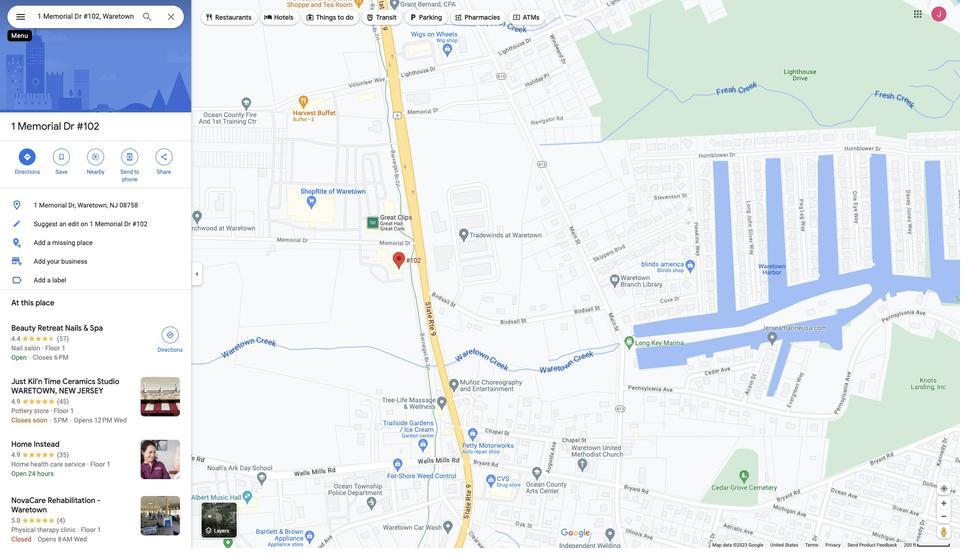 Task type: vqa. For each thing, say whether or not it's contained in the screenshot.
2nd Eagle from the top
no



Task type: locate. For each thing, give the bounding box(es) containing it.
(57)
[[57, 335, 69, 343]]

2 home from the top
[[11, 461, 29, 468]]

send up phone
[[120, 169, 133, 175]]

to left do
[[338, 13, 344, 22]]

a inside button
[[47, 277, 51, 284]]

show street view coverage image
[[937, 525, 951, 539]]

dr down 08758
[[124, 220, 131, 228]]

memorial up 
[[18, 120, 61, 133]]

1 memorial dr, waretown, nj 08758
[[34, 202, 138, 209]]

0 horizontal spatial send
[[120, 169, 133, 175]]

parking
[[419, 13, 442, 22]]

atms
[[523, 13, 539, 22]]

open inside the nail salon · floor 1 open ⋅ closes 6 pm
[[11, 354, 27, 361]]

show your location image
[[940, 485, 948, 493]]

1
[[11, 120, 15, 133], [34, 202, 37, 209], [90, 220, 93, 228], [62, 345, 65, 352], [70, 407, 74, 415], [107, 461, 110, 468], [97, 526, 101, 534]]

1 horizontal spatial dr
[[124, 220, 131, 228]]

0 horizontal spatial opens
[[38, 536, 56, 543]]

send for send to phone
[[120, 169, 133, 175]]

0 vertical spatial dr
[[63, 120, 74, 133]]

directions
[[15, 169, 40, 175], [158, 347, 183, 353]]

to
[[338, 13, 344, 22], [134, 169, 139, 175]]

save
[[55, 169, 68, 175]]

⋅
[[28, 354, 31, 361], [49, 417, 52, 424], [69, 417, 72, 424], [33, 536, 36, 543]]


[[512, 12, 521, 23]]

business
[[61, 258, 87, 265]]

⋅ inside the nail salon · floor 1 open ⋅ closes 6 pm
[[28, 354, 31, 361]]

⋅ down salon
[[28, 354, 31, 361]]

novacare
[[11, 496, 46, 506]]

0 horizontal spatial wed
[[74, 536, 87, 543]]

ceramics
[[62, 377, 95, 387]]

floor right service
[[90, 461, 105, 468]]

layers
[[214, 528, 229, 535]]

send inside send to phone
[[120, 169, 133, 175]]

add for add your business
[[34, 258, 45, 265]]

1 horizontal spatial to
[[338, 13, 344, 22]]

0 vertical spatial send
[[120, 169, 133, 175]]

memorial inside 1 memorial dr, waretown, nj 08758 button
[[39, 202, 67, 209]]

to inside " things to do"
[[338, 13, 344, 22]]

memorial for dr,
[[39, 202, 67, 209]]

0 vertical spatial 4.9
[[11, 398, 20, 405]]

a for missing
[[47, 239, 51, 247]]

4.4
[[11, 335, 20, 343]]

4.9 up pottery
[[11, 398, 20, 405]]


[[306, 12, 314, 23]]

0 horizontal spatial #102
[[77, 120, 99, 133]]

1 horizontal spatial opens
[[74, 417, 93, 424]]

google maps element
[[0, 0, 960, 548]]

0 vertical spatial place
[[77, 239, 93, 247]]

home up 24
[[11, 461, 29, 468]]

opens down therapy
[[38, 536, 56, 543]]

add left label
[[34, 277, 45, 284]]

data
[[723, 543, 732, 548]]


[[126, 152, 134, 162]]

add your business link
[[0, 252, 191, 271]]

1 inside the nail salon · floor 1 open ⋅ closes 6 pm
[[62, 345, 65, 352]]

1 vertical spatial add
[[34, 258, 45, 265]]

-
[[97, 496, 100, 506]]

· right clinic
[[77, 526, 79, 534]]

 search field
[[8, 6, 184, 30]]

1 vertical spatial open
[[11, 470, 27, 478]]

closed
[[11, 536, 31, 543]]

1 horizontal spatial closes
[[33, 354, 53, 361]]

things
[[316, 13, 336, 22]]

1 vertical spatial place
[[36, 299, 54, 308]]

collapse side panel image
[[192, 269, 202, 279]]

closes inside the nail salon · floor 1 open ⋅ closes 6 pm
[[33, 354, 53, 361]]

0 vertical spatial add
[[34, 239, 45, 247]]

·
[[42, 345, 44, 352], [50, 407, 52, 415], [87, 461, 89, 468], [77, 526, 79, 534]]

1 vertical spatial send
[[848, 543, 858, 548]]

1 horizontal spatial place
[[77, 239, 93, 247]]

google account: james peterson  
(james.peterson1902@gmail.com) image
[[931, 6, 946, 21]]

at this place
[[11, 299, 54, 308]]

restaurants
[[215, 13, 252, 22]]

terms button
[[805, 542, 818, 548]]

opens left 12 pm
[[74, 417, 93, 424]]

0 vertical spatial home
[[11, 440, 32, 450]]

edit
[[68, 220, 79, 228]]

floor inside physical therapy clinic · floor 1 closed ⋅ opens 8 am wed
[[81, 526, 96, 534]]

add left your
[[34, 258, 45, 265]]

1 Memorial Dr #102, Waretown, NJ 08758 field
[[8, 6, 184, 28]]

a left missing
[[47, 239, 51, 247]]

1 horizontal spatial directions
[[158, 347, 183, 353]]

0 vertical spatial a
[[47, 239, 51, 247]]

1 horizontal spatial #102
[[132, 220, 147, 228]]


[[160, 152, 168, 162]]

floor up 6 pm on the left bottom of page
[[45, 345, 60, 352]]

#102 up 
[[77, 120, 99, 133]]

open down nail
[[11, 354, 27, 361]]

0 horizontal spatial to
[[134, 169, 139, 175]]

add inside 'button'
[[34, 239, 45, 247]]

1 horizontal spatial send
[[848, 543, 858, 548]]

memorial inside suggest an edit on 1 memorial dr #102 button
[[95, 220, 123, 228]]

0 vertical spatial open
[[11, 354, 27, 361]]

opens
[[74, 417, 93, 424], [38, 536, 56, 543]]

send left product
[[848, 543, 858, 548]]

2 4.9 from the top
[[11, 451, 20, 459]]

closes down salon
[[33, 354, 53, 361]]

1 home from the top
[[11, 440, 32, 450]]

⋅ right the closed
[[33, 536, 36, 543]]

0 vertical spatial wed
[[114, 417, 127, 424]]

1 vertical spatial directions
[[158, 347, 183, 353]]

new
[[59, 387, 76, 396]]

directions down directions icon
[[158, 347, 183, 353]]

privacy
[[825, 543, 841, 548]]

feedback
[[877, 543, 897, 548]]


[[57, 152, 66, 162]]

add a missing place
[[34, 239, 93, 247]]

1 open from the top
[[11, 354, 27, 361]]

4.9 down home instead
[[11, 451, 20, 459]]

2 vertical spatial add
[[34, 277, 45, 284]]

memorial
[[18, 120, 61, 133], [39, 202, 67, 209], [95, 220, 123, 228]]

0 vertical spatial #102
[[77, 120, 99, 133]]

0 horizontal spatial closes
[[11, 417, 31, 424]]

states
[[785, 543, 798, 548]]

suggest an edit on 1 memorial dr #102 button
[[0, 215, 191, 233]]

4.9
[[11, 398, 20, 405], [11, 451, 20, 459]]

2 vertical spatial memorial
[[95, 220, 123, 228]]

0 vertical spatial directions
[[15, 169, 40, 175]]

closes down pottery
[[11, 417, 31, 424]]

to inside send to phone
[[134, 169, 139, 175]]

soon
[[33, 417, 47, 424]]

this
[[21, 299, 34, 308]]

⋅ inside physical therapy clinic · floor 1 closed ⋅ opens 8 am wed
[[33, 536, 36, 543]]

 atms
[[512, 12, 539, 23]]

physical
[[11, 526, 36, 534]]

1 add from the top
[[34, 239, 45, 247]]

a left label
[[47, 277, 51, 284]]

1 vertical spatial dr
[[124, 220, 131, 228]]

home inside home health care service · floor 1 open 24 hours
[[11, 461, 29, 468]]

a inside 'button'
[[47, 239, 51, 247]]

2 open from the top
[[11, 470, 27, 478]]

1 vertical spatial memorial
[[39, 202, 67, 209]]

memorial left dr,
[[39, 202, 67, 209]]

#102 down 08758
[[132, 220, 147, 228]]

memorial down nj
[[95, 220, 123, 228]]

closes inside pottery store · floor 1 closes soon ⋅ 5 pm ⋅ opens 12 pm wed
[[11, 417, 31, 424]]

home
[[11, 440, 32, 450], [11, 461, 29, 468]]

retreat
[[38, 324, 63, 333]]

kil'n
[[28, 377, 42, 387]]

· right service
[[87, 461, 89, 468]]

floor up 5 pm
[[54, 407, 69, 415]]

1 vertical spatial #102
[[132, 220, 147, 228]]

closes
[[33, 354, 53, 361], [11, 417, 31, 424]]

wed right 12 pm
[[114, 417, 127, 424]]

hotels
[[274, 13, 294, 22]]

place down on
[[77, 239, 93, 247]]

4.9 stars 45 reviews image
[[11, 397, 69, 406]]

suggest an edit on 1 memorial dr #102
[[34, 220, 147, 228]]

1 horizontal spatial wed
[[114, 417, 127, 424]]

send inside button
[[848, 543, 858, 548]]

dr inside button
[[124, 220, 131, 228]]

4.9 inside 4.9 stars 35 reviews image
[[11, 451, 20, 459]]

0 vertical spatial memorial
[[18, 120, 61, 133]]

0 vertical spatial to
[[338, 13, 344, 22]]

200 ft button
[[904, 543, 950, 548]]

2 a from the top
[[47, 277, 51, 284]]

4.9 inside '4.9 stars 45 reviews' image
[[11, 398, 20, 405]]

salon
[[24, 345, 40, 352]]

zoom in image
[[940, 500, 947, 507]]

1 inside pottery store · floor 1 closes soon ⋅ 5 pm ⋅ opens 12 pm wed
[[70, 407, 74, 415]]

0 vertical spatial opens
[[74, 417, 93, 424]]


[[205, 12, 213, 23]]

spa
[[90, 324, 103, 333]]

0 horizontal spatial directions
[[15, 169, 40, 175]]

home for home health care service · floor 1 open 24 hours
[[11, 461, 29, 468]]

floor right clinic
[[81, 526, 96, 534]]

footer
[[712, 542, 904, 548]]

200 ft
[[904, 543, 916, 548]]

none field inside "1 memorial dr #102, waretown, nj 08758" field
[[38, 11, 134, 22]]

waretown
[[11, 506, 47, 515]]

08758
[[120, 202, 138, 209]]

place right this
[[36, 299, 54, 308]]

floor inside home health care service · floor 1 open 24 hours
[[90, 461, 105, 468]]

5 pm
[[53, 417, 68, 424]]

therapy
[[37, 526, 59, 534]]

24
[[28, 470, 36, 478]]

0 horizontal spatial dr
[[63, 120, 74, 133]]

beauty
[[11, 324, 36, 333]]

a
[[47, 239, 51, 247], [47, 277, 51, 284]]

dr up 
[[63, 120, 74, 133]]

0 horizontal spatial place
[[36, 299, 54, 308]]

 button
[[8, 6, 34, 30]]

place
[[77, 239, 93, 247], [36, 299, 54, 308]]

· down 4.4 stars 57 reviews image
[[42, 345, 44, 352]]

1 a from the top
[[47, 239, 51, 247]]

home for home instead
[[11, 440, 32, 450]]

directions image
[[166, 331, 174, 339]]

1 vertical spatial 4.9
[[11, 451, 20, 459]]

1 vertical spatial closes
[[11, 417, 31, 424]]

1 vertical spatial opens
[[38, 536, 56, 543]]

None field
[[38, 11, 134, 22]]

add inside button
[[34, 277, 45, 284]]

1 vertical spatial a
[[47, 277, 51, 284]]

to up phone
[[134, 169, 139, 175]]

add down suggest
[[34, 239, 45, 247]]

wed right 8 am
[[74, 536, 87, 543]]

1 vertical spatial to
[[134, 169, 139, 175]]

0 vertical spatial closes
[[33, 354, 53, 361]]

· right 'store'
[[50, 407, 52, 415]]

home up 4.9 stars 35 reviews image
[[11, 440, 32, 450]]

footer containing map data ©2023 google
[[712, 542, 904, 548]]

open left 24
[[11, 470, 27, 478]]

⋅ left 5 pm
[[49, 417, 52, 424]]

1 vertical spatial home
[[11, 461, 29, 468]]

1 4.9 from the top
[[11, 398, 20, 405]]

actions for 1 memorial dr #102 region
[[0, 141, 191, 188]]

missing
[[52, 239, 75, 247]]

add
[[34, 239, 45, 247], [34, 258, 45, 265], [34, 277, 45, 284]]

pharmacies
[[465, 13, 500, 22]]

2 add from the top
[[34, 258, 45, 265]]

open inside home health care service · floor 1 open 24 hours
[[11, 470, 27, 478]]

1 vertical spatial wed
[[74, 536, 87, 543]]

3 add from the top
[[34, 277, 45, 284]]

200
[[904, 543, 912, 548]]

floor
[[45, 345, 60, 352], [54, 407, 69, 415], [90, 461, 105, 468], [81, 526, 96, 534]]

directions down 
[[15, 169, 40, 175]]

1 memorial dr, waretown, nj 08758 button
[[0, 196, 191, 215]]



Task type: describe. For each thing, give the bounding box(es) containing it.
nj
[[110, 202, 118, 209]]

8 am
[[58, 536, 72, 543]]

6 pm
[[54, 354, 69, 361]]

send product feedback button
[[848, 542, 897, 548]]

terms
[[805, 543, 818, 548]]

1 memorial dr #102 main content
[[0, 0, 191, 548]]

do
[[346, 13, 354, 22]]


[[23, 152, 32, 162]]

home health care service · floor 1 open 24 hours
[[11, 461, 110, 478]]

4.4 stars 57 reviews image
[[11, 334, 69, 344]]

footer inside google maps element
[[712, 542, 904, 548]]

add for add a label
[[34, 277, 45, 284]]

hours
[[37, 470, 54, 478]]

nail salon · floor 1 open ⋅ closes 6 pm
[[11, 345, 69, 361]]

· inside home health care service · floor 1 open 24 hours
[[87, 461, 89, 468]]

4.9 for just kil'n time ceramics studio waretown, new jersey
[[11, 398, 20, 405]]

5.0 stars 4 reviews image
[[11, 516, 65, 525]]

a for label
[[47, 277, 51, 284]]

(35)
[[57, 451, 69, 459]]

 things to do
[[306, 12, 354, 23]]

an
[[59, 220, 66, 228]]

add for add a missing place
[[34, 239, 45, 247]]

just
[[11, 377, 26, 387]]

studio
[[97, 377, 119, 387]]

privacy button
[[825, 542, 841, 548]]

1 inside button
[[34, 202, 37, 209]]

service
[[64, 461, 85, 468]]

dr,
[[68, 202, 76, 209]]

add your business
[[34, 258, 87, 265]]

nails
[[65, 324, 82, 333]]

directions inside button
[[158, 347, 183, 353]]

send for send product feedback
[[848, 543, 858, 548]]

label
[[52, 277, 66, 284]]

waretown,
[[77, 202, 108, 209]]

1 inside physical therapy clinic · floor 1 closed ⋅ opens 8 am wed
[[97, 526, 101, 534]]

(45)
[[57, 398, 69, 405]]

pottery store · floor 1 closes soon ⋅ 5 pm ⋅ opens 12 pm wed
[[11, 407, 127, 424]]

· inside the nail salon · floor 1 open ⋅ closes 6 pm
[[42, 345, 44, 352]]

product
[[859, 543, 876, 548]]

5.0
[[11, 517, 20, 525]]

united states
[[770, 543, 798, 548]]

4.9 stars 35 reviews image
[[11, 450, 69, 460]]

directions button
[[152, 324, 188, 354]]


[[264, 12, 272, 23]]

1 inside home health care service · floor 1 open 24 hours
[[107, 461, 110, 468]]

 pharmacies
[[454, 12, 500, 23]]

 transit
[[366, 12, 397, 23]]

 hotels
[[264, 12, 294, 23]]

share
[[157, 169, 171, 175]]

novacare rehabilitation - waretown
[[11, 496, 100, 515]]

map
[[712, 543, 722, 548]]

1 memorial dr #102
[[11, 120, 99, 133]]

12 pm
[[94, 417, 112, 424]]

wed inside pottery store · floor 1 closes soon ⋅ 5 pm ⋅ opens 12 pm wed
[[114, 417, 127, 424]]

on
[[81, 220, 88, 228]]

⋅ right 5 pm
[[69, 417, 72, 424]]

at
[[11, 299, 19, 308]]

store
[[34, 407, 49, 415]]

care
[[50, 461, 63, 468]]

&
[[84, 324, 88, 333]]

opens inside pottery store · floor 1 closes soon ⋅ 5 pm ⋅ opens 12 pm wed
[[74, 417, 93, 424]]

directions inside actions for 1 memorial dr #102 region
[[15, 169, 40, 175]]

place inside 'button'
[[77, 239, 93, 247]]

add a label
[[34, 277, 66, 284]]

send to phone
[[120, 169, 139, 183]]


[[91, 152, 100, 162]]


[[15, 10, 26, 23]]

zoom out image
[[940, 513, 947, 520]]


[[366, 12, 374, 23]]

health
[[31, 461, 49, 468]]

add a label button
[[0, 271, 191, 290]]

map data ©2023 google
[[712, 543, 763, 548]]

phone
[[122, 176, 138, 183]]

· inside pottery store · floor 1 closes soon ⋅ 5 pm ⋅ opens 12 pm wed
[[50, 407, 52, 415]]

instead
[[34, 440, 60, 450]]

rehabilitation
[[48, 496, 95, 506]]

clinic
[[61, 526, 76, 534]]


[[409, 12, 417, 23]]

jersey
[[77, 387, 103, 396]]

floor inside the nail salon · floor 1 open ⋅ closes 6 pm
[[45, 345, 60, 352]]

time
[[44, 377, 61, 387]]

pottery
[[11, 407, 32, 415]]

physical therapy clinic · floor 1 closed ⋅ opens 8 am wed
[[11, 526, 101, 543]]

nail
[[11, 345, 23, 352]]

©2023
[[733, 543, 747, 548]]

· inside physical therapy clinic · floor 1 closed ⋅ opens 8 am wed
[[77, 526, 79, 534]]

just kil'n time ceramics studio waretown, new jersey
[[11, 377, 119, 396]]

opens inside physical therapy clinic · floor 1 closed ⋅ opens 8 am wed
[[38, 536, 56, 543]]

wed inside physical therapy clinic · floor 1 closed ⋅ opens 8 am wed
[[74, 536, 87, 543]]

1 inside button
[[90, 220, 93, 228]]

your
[[47, 258, 60, 265]]

add a missing place button
[[0, 233, 191, 252]]

4.9 for home instead
[[11, 451, 20, 459]]

waretown,
[[11, 387, 57, 396]]

#102 inside button
[[132, 220, 147, 228]]

united states button
[[770, 542, 798, 548]]

suggest
[[34, 220, 58, 228]]

send product feedback
[[848, 543, 897, 548]]

floor inside pottery store · floor 1 closes soon ⋅ 5 pm ⋅ opens 12 pm wed
[[54, 407, 69, 415]]

memorial for dr
[[18, 120, 61, 133]]

beauty retreat nails & spa
[[11, 324, 103, 333]]


[[454, 12, 463, 23]]



